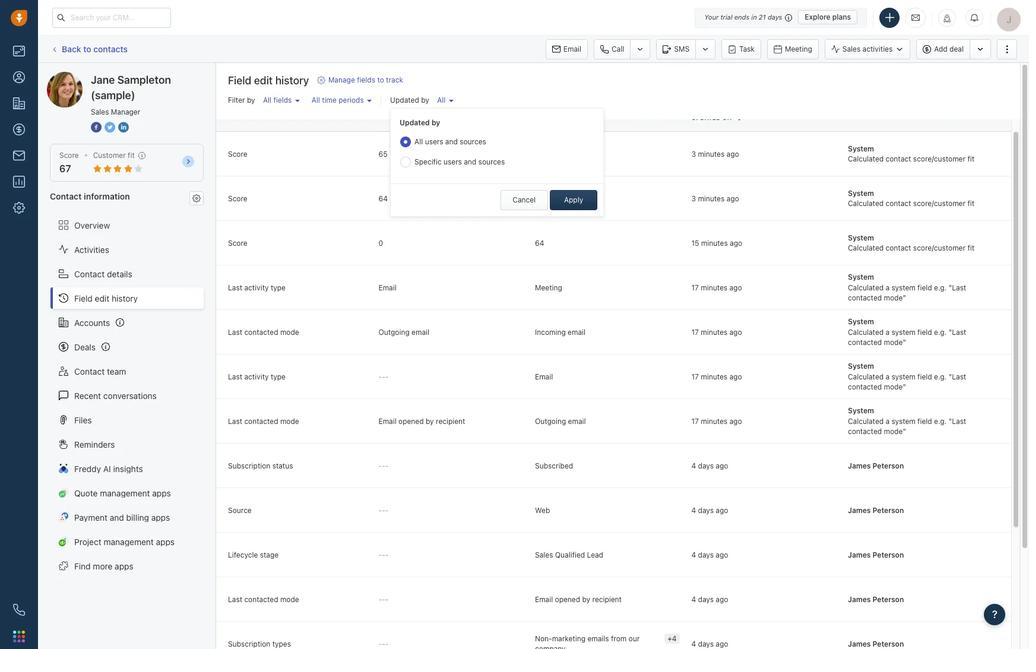 Task type: vqa. For each thing, say whether or not it's contained in the screenshot.


Task type: describe. For each thing, give the bounding box(es) containing it.
ago for outgoing email
[[730, 417, 742, 426]]

previous
[[379, 114, 410, 121]]

deal
[[950, 45, 964, 53]]

field for outgoing email
[[918, 417, 932, 426]]

mode" for email
[[884, 382, 907, 391]]

time
[[322, 96, 337, 105]]

contact for 64
[[886, 244, 912, 253]]

james for subscribed
[[848, 461, 871, 470]]

5 james peterson from the top
[[848, 640, 904, 648]]

0 vertical spatial outgoing email
[[379, 328, 430, 337]]

web
[[535, 506, 550, 515]]

james peterson for subscribed
[[848, 461, 904, 470]]

fields for manage
[[357, 75, 375, 84]]

sales activities
[[843, 45, 893, 53]]

mng settings image
[[192, 194, 201, 202]]

4 days ago for subscribed
[[692, 461, 729, 470]]

4 days ago for sales qualified lead
[[692, 550, 729, 559]]

all link
[[434, 93, 457, 108]]

stage
[[260, 550, 279, 559]]

james for web
[[848, 506, 871, 515]]

score for 0
[[228, 239, 248, 247]]

cancel button
[[501, 190, 548, 210]]

explore plans link
[[799, 10, 858, 24]]

details
[[107, 269, 132, 279]]

0 vertical spatial 64
[[379, 194, 388, 203]]

subscription for subscription status
[[228, 461, 270, 470]]

sampleton for jane sampleton (sample)
[[91, 71, 132, 81]]

system for email
[[848, 362, 874, 371]]

customer
[[93, 151, 126, 160]]

qualified
[[555, 550, 585, 559]]

1 vertical spatial opened
[[555, 595, 580, 604]]

activities
[[74, 244, 109, 255]]

minutes for incoming email
[[701, 328, 728, 337]]

sources for specific users and sources
[[479, 158, 505, 167]]

all for all time periods
[[312, 96, 320, 105]]

all fields
[[263, 96, 292, 105]]

calculated for 65
[[848, 199, 884, 208]]

sms
[[674, 44, 690, 53]]

management for project
[[104, 537, 154, 547]]

source
[[228, 506, 252, 515]]

conversations
[[103, 391, 157, 401]]

1 vertical spatial 64
[[535, 239, 544, 247]]

calculated for incoming email
[[848, 328, 884, 337]]

+
[[668, 634, 672, 643]]

fit for 65
[[968, 155, 975, 163]]

incoming email
[[535, 328, 586, 337]]

ends
[[735, 13, 750, 21]]

1 contact from the top
[[886, 155, 912, 163]]

send email image
[[912, 12, 920, 22]]

calculated for 64
[[848, 244, 884, 253]]

apps for find more apps
[[115, 561, 134, 571]]

james peterson for sales qualified lead
[[848, 550, 904, 559]]

manager
[[111, 108, 140, 116]]

contact details
[[74, 269, 132, 279]]

accounts
[[74, 318, 110, 328]]

--- for contacted
[[379, 595, 389, 604]]

subscription status
[[228, 461, 293, 470]]

back to contacts link
[[50, 40, 128, 58]]

freddy
[[74, 464, 101, 474]]

explore plans
[[805, 12, 851, 21]]

ago for web
[[716, 506, 729, 515]]

peterson for subscribed
[[873, 461, 904, 470]]

1 score/customer from the top
[[914, 155, 966, 163]]

mode" for outgoing email
[[884, 427, 907, 436]]

james for email opened by recipient
[[848, 595, 871, 604]]

previous value
[[379, 114, 432, 121]]

ago for email
[[730, 372, 742, 381]]

system for incoming email
[[848, 317, 874, 326]]

ai
[[103, 464, 111, 474]]

recent
[[74, 391, 101, 401]]

"last for incoming email
[[949, 328, 967, 337]]

a for email
[[886, 372, 890, 381]]

peterson for email opened by recipient
[[873, 595, 904, 604]]

all time periods
[[312, 96, 364, 105]]

peterson for web
[[873, 506, 904, 515]]

score/customer for 64
[[914, 244, 966, 253]]

1 vertical spatial meeting
[[535, 283, 562, 292]]

manage fields to track link
[[317, 75, 403, 86]]

payment
[[74, 512, 108, 522]]

0 vertical spatial 65
[[379, 149, 388, 158]]

payment and billing apps
[[74, 512, 170, 522]]

0 horizontal spatial history
[[112, 293, 138, 303]]

0 vertical spatial recipient
[[436, 417, 465, 426]]

management for quote
[[100, 488, 150, 498]]

sales inside jane sampleton (sample) sales manager
[[91, 108, 109, 116]]

1 horizontal spatial recipient
[[593, 595, 622, 604]]

sales qualified lead
[[535, 550, 604, 559]]

lead
[[587, 550, 604, 559]]

mode" for meeting
[[884, 293, 907, 302]]

call
[[612, 44, 625, 53]]

meeting button
[[767, 39, 819, 59]]

specific
[[415, 158, 442, 167]]

manage fields to track
[[328, 75, 403, 84]]

filter by
[[228, 96, 255, 105]]

days for sales qualified lead
[[698, 550, 714, 559]]

ago for subscribed
[[716, 461, 729, 470]]

0 horizontal spatial opened
[[399, 417, 424, 426]]

last contacted mode for outgoing email
[[228, 328, 299, 337]]

your
[[705, 13, 719, 21]]

4 for email opened by recipient
[[692, 595, 696, 604]]

1 calculated from the top
[[848, 155, 884, 163]]

4 days ago for email opened by recipient
[[692, 595, 729, 604]]

1 horizontal spatial outgoing email
[[535, 417, 586, 426]]

sales for sales activities
[[843, 45, 861, 53]]

value
[[412, 114, 432, 121]]

system for incoming email
[[892, 328, 916, 337]]

type for email
[[271, 283, 286, 292]]

17 minutes ago for meeting
[[692, 283, 742, 292]]

add
[[935, 45, 948, 53]]

0 vertical spatial field edit history
[[228, 74, 309, 87]]

17 for email
[[692, 372, 699, 381]]

phone image
[[13, 604, 25, 616]]

field for meeting
[[918, 283, 932, 292]]

3 last from the top
[[228, 372, 242, 381]]

"last for outgoing email
[[949, 417, 967, 426]]

system calculated contact score/customer fit for 65
[[848, 189, 975, 208]]

system for 64
[[848, 233, 874, 242]]

1 last from the top
[[228, 283, 242, 292]]

deals
[[74, 342, 96, 352]]

your trial ends in 21 days
[[705, 13, 782, 21]]

system calculated a system field e.g. "last contacted mode" for email
[[848, 362, 967, 391]]

non-marketing emails from our company
[[535, 634, 640, 649]]

system for outgoing email
[[892, 417, 916, 426]]

project management apps
[[74, 537, 175, 547]]

twitter circled image
[[105, 121, 115, 134]]

17 for outgoing email
[[692, 417, 699, 426]]

filter
[[228, 96, 245, 105]]

1 vertical spatial to
[[377, 75, 384, 84]]

all users and sources
[[415, 137, 486, 146]]

explore
[[805, 12, 831, 21]]

contact for 65
[[886, 199, 912, 208]]

task
[[740, 44, 755, 53]]

1 vertical spatial field edit history
[[74, 293, 138, 303]]

information
[[84, 191, 130, 202]]

--- for activity
[[379, 372, 389, 381]]

and for specific
[[464, 158, 477, 167]]

jane sampleton (sample)
[[71, 71, 168, 81]]

lifecycle
[[228, 550, 258, 559]]

"last for meeting
[[949, 283, 967, 292]]

0 horizontal spatial email opened by recipient
[[379, 417, 465, 426]]

last for email
[[228, 595, 242, 604]]

email for outgoing email
[[568, 328, 586, 337]]

17 minutes ago for email
[[692, 372, 742, 381]]

email inside button
[[564, 44, 582, 53]]

3 for 65
[[692, 149, 696, 158]]

system calculated a system field e.g. "last contacted mode" for outgoing email
[[848, 407, 967, 436]]

days for subscribed
[[698, 461, 714, 470]]

mode for outgoing email
[[280, 328, 299, 337]]

billing
[[126, 512, 149, 522]]

incoming
[[535, 328, 566, 337]]

15
[[692, 239, 699, 247]]

updated on
[[692, 114, 732, 121]]

sources for all users and sources
[[460, 137, 486, 146]]

minutes for outgoing email
[[701, 417, 728, 426]]

periods
[[339, 96, 364, 105]]

sampleton for jane sampleton (sample) sales manager
[[117, 74, 171, 86]]

users for all
[[425, 137, 443, 146]]

project
[[74, 537, 101, 547]]



Task type: locate. For each thing, give the bounding box(es) containing it.
3 contact from the top
[[886, 244, 912, 253]]

4 e.g. from the top
[[934, 417, 947, 426]]

1 peterson from the top
[[873, 461, 904, 470]]

and left billing
[[110, 512, 124, 522]]

67
[[59, 163, 71, 174]]

type
[[271, 283, 286, 292], [271, 372, 286, 381]]

4 peterson from the top
[[873, 595, 904, 604]]

0 vertical spatial and
[[445, 137, 458, 146]]

1 vertical spatial sales
[[91, 108, 109, 116]]

1 horizontal spatial to
[[377, 75, 384, 84]]

field down 'filter'
[[228, 114, 246, 121]]

sales left qualified
[[535, 550, 553, 559]]

2 3 from the top
[[692, 194, 696, 203]]

e.g. for incoming email
[[934, 328, 947, 337]]

system for 65
[[848, 189, 874, 198]]

0 vertical spatial outgoing
[[379, 328, 410, 337]]

4 a from the top
[[886, 417, 890, 426]]

fields
[[357, 75, 375, 84], [274, 96, 292, 105]]

1 17 from the top
[[692, 283, 699, 292]]

4 system from the top
[[892, 417, 916, 426]]

1 vertical spatial activity
[[244, 372, 269, 381]]

5 james from the top
[[848, 640, 871, 648]]

all left 'time'
[[312, 96, 320, 105]]

"last for email
[[949, 372, 967, 381]]

3 last contacted mode from the top
[[228, 595, 299, 604]]

0 vertical spatial subscription
[[228, 461, 270, 470]]

0 vertical spatial history
[[275, 74, 309, 87]]

and for all
[[445, 137, 458, 146]]

4 last from the top
[[228, 417, 242, 426]]

2 james from the top
[[848, 506, 871, 515]]

all
[[437, 96, 446, 105], [263, 96, 272, 105], [312, 96, 320, 105], [415, 137, 423, 146]]

17 for incoming email
[[692, 328, 699, 337]]

system for meeting
[[848, 273, 874, 282]]

1 vertical spatial 3
[[692, 194, 696, 203]]

4 "last from the top
[[949, 417, 967, 426]]

3 4 days ago from the top
[[692, 550, 729, 559]]

history up the all fields link
[[275, 74, 309, 87]]

5 last from the top
[[228, 595, 242, 604]]

all for all
[[437, 96, 446, 105]]

and down all users and sources
[[464, 158, 477, 167]]

contact down 67
[[50, 191, 82, 202]]

and up specific users and sources
[[445, 137, 458, 146]]

2 peterson from the top
[[873, 506, 904, 515]]

e.g. for email
[[934, 372, 947, 381]]

score for 65
[[228, 149, 248, 158]]

freshworks switcher image
[[13, 631, 25, 643]]

0 vertical spatial to
[[83, 44, 91, 54]]

1 horizontal spatial history
[[275, 74, 309, 87]]

calculated
[[848, 155, 884, 163], [848, 199, 884, 208], [848, 244, 884, 253], [848, 283, 884, 292], [848, 328, 884, 337], [848, 372, 884, 381], [848, 417, 884, 426]]

facebook circled image
[[91, 121, 102, 134]]

1 vertical spatial last contacted mode
[[228, 417, 299, 426]]

subscription
[[228, 461, 270, 470], [228, 640, 270, 648]]

0 horizontal spatial and
[[110, 512, 124, 522]]

2 vertical spatial last contacted mode
[[228, 595, 299, 604]]

1 james from the top
[[848, 461, 871, 470]]

3 e.g. from the top
[[934, 372, 947, 381]]

subscription left 'status'
[[228, 461, 270, 470]]

apps right billing
[[151, 512, 170, 522]]

all for all fields
[[263, 96, 272, 105]]

management up payment and billing apps
[[100, 488, 150, 498]]

phone element
[[7, 598, 31, 622]]

1 vertical spatial last activity type
[[228, 372, 286, 381]]

1 3 minutes ago from the top
[[692, 149, 739, 158]]

2 james peterson from the top
[[848, 506, 904, 515]]

6 system from the top
[[848, 362, 874, 371]]

jane
[[71, 71, 89, 81], [91, 74, 115, 86]]

3 mode" from the top
[[884, 382, 907, 391]]

1 --- from the top
[[379, 372, 389, 381]]

days
[[768, 13, 782, 21], [698, 461, 714, 470], [698, 506, 714, 515], [698, 550, 714, 559], [698, 595, 714, 604], [698, 640, 714, 648]]

contact
[[50, 191, 82, 202], [74, 269, 105, 279], [74, 366, 105, 376]]

add deal
[[935, 45, 964, 53]]

3 17 from the top
[[692, 372, 699, 381]]

0 vertical spatial opened
[[399, 417, 424, 426]]

james peterson for email opened by recipient
[[848, 595, 904, 604]]

0 vertical spatial edit
[[254, 74, 273, 87]]

fit for 0
[[968, 244, 975, 253]]

4 17 minutes ago from the top
[[692, 417, 742, 426]]

last activity type for ---
[[228, 372, 286, 381]]

0 vertical spatial contact
[[50, 191, 82, 202]]

1 horizontal spatial 64
[[535, 239, 544, 247]]

0 vertical spatial meeting
[[785, 44, 813, 53]]

4 days ago
[[692, 461, 729, 470], [692, 506, 729, 515], [692, 550, 729, 559], [692, 595, 729, 604], [692, 640, 729, 648]]

(sample) for jane sampleton (sample) sales manager
[[91, 89, 135, 102]]

2 17 minutes ago from the top
[[692, 328, 742, 337]]

1 horizontal spatial outgoing
[[535, 417, 566, 426]]

3 17 minutes ago from the top
[[692, 372, 742, 381]]

updated
[[390, 96, 419, 105], [848, 114, 878, 121], [692, 114, 721, 121], [400, 118, 430, 127]]

management down payment and billing apps
[[104, 537, 154, 547]]

subscription for subscription types
[[228, 640, 270, 648]]

15 minutes ago
[[692, 239, 743, 247]]

1 field from the top
[[918, 283, 932, 292]]

jane for jane sampleton (sample)
[[71, 71, 89, 81]]

1 4 days ago from the top
[[692, 461, 729, 470]]

2 vertical spatial sales
[[535, 550, 553, 559]]

1 vertical spatial mode
[[280, 417, 299, 426]]

score
[[228, 149, 248, 158], [59, 151, 79, 160], [228, 194, 248, 203], [228, 239, 248, 247]]

ago for email opened by recipient
[[716, 595, 729, 604]]

minutes for 64
[[701, 239, 728, 247]]

1 horizontal spatial meeting
[[785, 44, 813, 53]]

emails
[[588, 634, 609, 643]]

0 horizontal spatial outgoing
[[379, 328, 410, 337]]

score/customer
[[914, 155, 966, 163], [914, 199, 966, 208], [914, 244, 966, 253]]

1 horizontal spatial 65
[[535, 194, 544, 203]]

3 system calculated contact score/customer fit from the top
[[848, 233, 975, 253]]

1 a from the top
[[886, 283, 890, 292]]

sampleton
[[91, 71, 132, 81], [117, 74, 171, 86]]

specific users and sources
[[415, 158, 505, 167]]

0 vertical spatial sales
[[843, 45, 861, 53]]

0 vertical spatial mode
[[280, 328, 299, 337]]

2 system calculated a system field e.g. "last contacted mode" from the top
[[848, 317, 967, 347]]

a for incoming email
[[886, 328, 890, 337]]

by
[[421, 96, 429, 105], [247, 96, 255, 105], [879, 114, 887, 121], [432, 118, 440, 127], [426, 417, 434, 426], [582, 595, 591, 604]]

2 17 from the top
[[692, 328, 699, 337]]

4 field from the top
[[918, 417, 932, 426]]

0 vertical spatial management
[[100, 488, 150, 498]]

activities
[[863, 45, 893, 53]]

1 vertical spatial 3 minutes ago
[[692, 194, 739, 203]]

1 mode from the top
[[280, 328, 299, 337]]

apps for quote management apps
[[152, 488, 171, 498]]

4 for web
[[692, 506, 696, 515]]

7 calculated from the top
[[848, 417, 884, 426]]

to left the track
[[377, 75, 384, 84]]

subscription types
[[228, 640, 291, 648]]

4 --- from the top
[[379, 550, 389, 559]]

5 peterson from the top
[[873, 640, 904, 648]]

4 4 days ago from the top
[[692, 595, 729, 604]]

6 --- from the top
[[379, 640, 389, 648]]

files
[[74, 415, 92, 425]]

1 horizontal spatial sales
[[535, 550, 553, 559]]

apps right "more"
[[115, 561, 134, 571]]

last for outgoing
[[228, 417, 242, 426]]

7 system from the top
[[848, 407, 874, 415]]

plans
[[833, 12, 851, 21]]

3 for 64
[[692, 194, 696, 203]]

0 horizontal spatial to
[[83, 44, 91, 54]]

2 "last from the top
[[949, 328, 967, 337]]

3 "last from the top
[[949, 372, 967, 381]]

history down details
[[112, 293, 138, 303]]

2 vertical spatial system calculated contact score/customer fit
[[848, 233, 975, 253]]

last activity type for email
[[228, 283, 286, 292]]

1 system from the top
[[848, 144, 874, 153]]

a for outgoing email
[[886, 417, 890, 426]]

2 system from the top
[[848, 189, 874, 198]]

2 field from the top
[[918, 328, 932, 337]]

contact for contact information
[[50, 191, 82, 202]]

17 minutes ago
[[692, 283, 742, 292], [692, 328, 742, 337], [692, 372, 742, 381], [692, 417, 742, 426]]

1 horizontal spatial fields
[[357, 75, 375, 84]]

overview
[[74, 220, 110, 230]]

1 vertical spatial and
[[464, 158, 477, 167]]

1 vertical spatial outgoing email
[[535, 417, 586, 426]]

minutes for meeting
[[701, 283, 728, 292]]

3 field from the top
[[918, 372, 932, 381]]

0 vertical spatial 3
[[692, 149, 696, 158]]

0 vertical spatial 3 minutes ago
[[692, 149, 739, 158]]

1 vertical spatial score/customer
[[914, 199, 966, 208]]

5 --- from the top
[[379, 595, 389, 604]]

mode for ---
[[280, 595, 299, 604]]

1 system calculated a system field e.g. "last contacted mode" from the top
[[848, 273, 967, 302]]

field up accounts
[[74, 293, 93, 303]]

all fields link
[[260, 93, 303, 108]]

e.g. for outgoing email
[[934, 417, 947, 426]]

0 vertical spatial field
[[228, 74, 252, 87]]

call button
[[594, 39, 630, 59]]

jane inside jane sampleton (sample) sales manager
[[91, 74, 115, 86]]

mode
[[280, 328, 299, 337], [280, 417, 299, 426], [280, 595, 299, 604]]

contact for contact team
[[74, 366, 105, 376]]

1 vertical spatial type
[[271, 372, 286, 381]]

field edit history up all fields
[[228, 74, 309, 87]]

Search your CRM... text field
[[52, 7, 171, 28]]

5 4 days ago from the top
[[692, 640, 729, 648]]

contact up recent
[[74, 366, 105, 376]]

64 up 0
[[379, 194, 388, 203]]

insights
[[113, 464, 143, 474]]

--- for status
[[379, 461, 389, 470]]

3 minutes ago for 65
[[692, 149, 739, 158]]

2 system calculated contact score/customer fit from the top
[[848, 189, 975, 208]]

fields right filter by
[[274, 96, 292, 105]]

1 subscription from the top
[[228, 461, 270, 470]]

freddy ai insights
[[74, 464, 143, 474]]

65 down previous
[[379, 149, 388, 158]]

apply
[[564, 195, 583, 204]]

contacts
[[93, 44, 128, 54]]

last contacted mode for email opened by recipient
[[228, 417, 299, 426]]

apps
[[152, 488, 171, 498], [151, 512, 170, 522], [156, 537, 175, 547], [115, 561, 134, 571]]

(sample)
[[134, 71, 168, 81], [91, 89, 135, 102]]

0 vertical spatial (sample)
[[134, 71, 168, 81]]

0 horizontal spatial edit
[[95, 293, 109, 303]]

sampleton up manager on the top of page
[[117, 74, 171, 86]]

3 minutes ago up 15 minutes ago
[[692, 194, 739, 203]]

trial
[[721, 13, 733, 21]]

2 vertical spatial score/customer
[[914, 244, 966, 253]]

quote management apps
[[74, 488, 171, 498]]

users for specific
[[444, 158, 462, 167]]

ago for 64
[[730, 239, 743, 247]]

"last
[[949, 283, 967, 292], [949, 328, 967, 337], [949, 372, 967, 381], [949, 417, 967, 426]]

sales up facebook circled image
[[91, 108, 109, 116]]

1 vertical spatial 65
[[535, 194, 544, 203]]

1 horizontal spatial jane
[[91, 74, 115, 86]]

0 vertical spatial system calculated contact score/customer fit
[[848, 144, 975, 163]]

0 vertical spatial last contacted mode
[[228, 328, 299, 337]]

2 --- from the top
[[379, 461, 389, 470]]

1 vertical spatial system calculated contact score/customer fit
[[848, 189, 975, 208]]

3 system from the top
[[848, 233, 874, 242]]

4 system from the top
[[848, 273, 874, 282]]

email
[[412, 328, 430, 337], [568, 328, 586, 337], [568, 417, 586, 426]]

2 mode" from the top
[[884, 338, 907, 347]]

1 3 from the top
[[692, 149, 696, 158]]

4 for sales qualified lead
[[692, 550, 696, 559]]

sources down all users and sources
[[479, 158, 505, 167]]

2 last from the top
[[228, 328, 242, 337]]

back to contacts
[[62, 44, 128, 54]]

1 vertical spatial subscription
[[228, 640, 270, 648]]

1 vertical spatial contact
[[74, 269, 105, 279]]

customer fit
[[93, 151, 135, 160]]

e.g.
[[934, 283, 947, 292], [934, 328, 947, 337], [934, 372, 947, 381], [934, 417, 947, 426]]

fields for all
[[274, 96, 292, 105]]

field for incoming email
[[918, 328, 932, 337]]

3 --- from the top
[[379, 506, 389, 515]]

2 4 days ago from the top
[[692, 506, 729, 515]]

outgoing email
[[379, 328, 430, 337], [535, 417, 586, 426]]

0 vertical spatial contact
[[886, 155, 912, 163]]

call link
[[594, 39, 630, 59]]

email
[[564, 44, 582, 53], [379, 283, 397, 292], [535, 372, 553, 381], [379, 417, 397, 426], [535, 595, 553, 604]]

1 vertical spatial sources
[[479, 158, 505, 167]]

1 vertical spatial contact
[[886, 199, 912, 208]]

0 vertical spatial score/customer
[[914, 155, 966, 163]]

contact down the activities
[[74, 269, 105, 279]]

2 system from the top
[[892, 328, 916, 337]]

0 horizontal spatial outgoing email
[[379, 328, 430, 337]]

2 activity from the top
[[244, 372, 269, 381]]

1 vertical spatial email opened by recipient
[[535, 595, 622, 604]]

2 score/customer from the top
[[914, 199, 966, 208]]

all inside button
[[312, 96, 320, 105]]

3 down updated on
[[692, 149, 696, 158]]

1 e.g. from the top
[[934, 283, 947, 292]]

3 minutes ago down updated on
[[692, 149, 739, 158]]

jane for jane sampleton (sample) sales manager
[[91, 74, 115, 86]]

0 vertical spatial last activity type
[[228, 283, 286, 292]]

1 vertical spatial outgoing
[[535, 417, 566, 426]]

2 vertical spatial field
[[74, 293, 93, 303]]

4 17 from the top
[[692, 417, 699, 426]]

days for email opened by recipient
[[698, 595, 714, 604]]

meeting inside button
[[785, 44, 813, 53]]

64 down cancel button
[[535, 239, 544, 247]]

all up all users and sources
[[437, 96, 446, 105]]

2 vertical spatial contact
[[74, 366, 105, 376]]

more
[[93, 561, 113, 571]]

activity
[[244, 283, 269, 292], [244, 372, 269, 381]]

3 peterson from the top
[[873, 550, 904, 559]]

mode for email opened by recipient
[[280, 417, 299, 426]]

2 e.g. from the top
[[934, 328, 947, 337]]

minutes
[[698, 149, 725, 158], [698, 194, 725, 203], [701, 239, 728, 247], [701, 283, 728, 292], [701, 328, 728, 337], [701, 372, 728, 381], [701, 417, 728, 426]]

email for email opened by recipient
[[568, 417, 586, 426]]

jane down contacts
[[91, 74, 115, 86]]

ago for incoming email
[[730, 328, 742, 337]]

on
[[723, 114, 732, 121]]

1 james peterson from the top
[[848, 461, 904, 470]]

meeting up "incoming"
[[535, 283, 562, 292]]

contact for contact details
[[74, 269, 105, 279]]

4 mode" from the top
[[884, 427, 907, 436]]

system for email
[[892, 372, 916, 381]]

edit up all fields
[[254, 74, 273, 87]]

0 horizontal spatial sales
[[91, 108, 109, 116]]

apply button
[[550, 190, 598, 210]]

all up name
[[263, 96, 272, 105]]

0 horizontal spatial recipient
[[436, 417, 465, 426]]

back
[[62, 44, 81, 54]]

4 days ago for web
[[692, 506, 729, 515]]

all up specific
[[415, 137, 423, 146]]

3 system from the top
[[892, 372, 916, 381]]

sources
[[460, 137, 486, 146], [479, 158, 505, 167]]

1 vertical spatial fields
[[274, 96, 292, 105]]

17
[[692, 283, 699, 292], [692, 328, 699, 337], [692, 372, 699, 381], [692, 417, 699, 426]]

apps up payment and billing apps
[[152, 488, 171, 498]]

users down all users and sources
[[444, 158, 462, 167]]

james peterson for web
[[848, 506, 904, 515]]

last
[[228, 283, 242, 292], [228, 328, 242, 337], [228, 372, 242, 381], [228, 417, 242, 426], [228, 595, 242, 604]]

+ 4
[[668, 634, 677, 643]]

sampleton inside jane sampleton (sample) sales manager
[[117, 74, 171, 86]]

0 vertical spatial users
[[425, 137, 443, 146]]

system for meeting
[[892, 283, 916, 292]]

sales
[[843, 45, 861, 53], [91, 108, 109, 116], [535, 550, 553, 559]]

recent conversations
[[74, 391, 157, 401]]

field for email
[[918, 372, 932, 381]]

contact information
[[50, 191, 130, 202]]

2 mode from the top
[[280, 417, 299, 426]]

sales for sales qualified lead
[[535, 550, 553, 559]]

our
[[629, 634, 640, 643]]

ago for meeting
[[730, 283, 742, 292]]

1 system from the top
[[892, 283, 916, 292]]

score for 64
[[228, 194, 248, 203]]

0 horizontal spatial field edit history
[[74, 293, 138, 303]]

non-
[[535, 634, 552, 643]]

manage
[[328, 75, 355, 84]]

3 up 15
[[692, 194, 696, 203]]

type for ---
[[271, 372, 286, 381]]

0
[[379, 239, 383, 247]]

1 horizontal spatial opened
[[555, 595, 580, 604]]

fit
[[128, 151, 135, 160], [968, 155, 975, 163], [968, 199, 975, 208], [968, 244, 975, 253]]

all time periods button
[[309, 93, 375, 108]]

system for outgoing email
[[848, 407, 874, 415]]

updated by
[[390, 96, 429, 105], [848, 114, 887, 121], [400, 118, 440, 127]]

--- for stage
[[379, 550, 389, 559]]

cancel
[[513, 195, 536, 204]]

edit
[[254, 74, 273, 87], [95, 293, 109, 303]]

4 for subscribed
[[692, 461, 696, 470]]

4 calculated from the top
[[848, 283, 884, 292]]

sources up specific users and sources
[[460, 137, 486, 146]]

a for meeting
[[886, 283, 890, 292]]

1 horizontal spatial email opened by recipient
[[535, 595, 622, 604]]

0 horizontal spatial 65
[[379, 149, 388, 158]]

1 "last from the top
[[949, 283, 967, 292]]

65 left apply
[[535, 194, 544, 203]]

e.g. for meeting
[[934, 283, 947, 292]]

jane down back
[[71, 71, 89, 81]]

2 calculated from the top
[[848, 199, 884, 208]]

2 contact from the top
[[886, 199, 912, 208]]

(sample) inside jane sampleton (sample) sales manager
[[91, 89, 135, 102]]

sales left 'activities' at the top of the page
[[843, 45, 861, 53]]

1 type from the top
[[271, 283, 286, 292]]

status
[[272, 461, 293, 470]]

sampleton down contacts
[[91, 71, 132, 81]]

fields right manage
[[357, 75, 375, 84]]

lifecycle stage
[[228, 550, 279, 559]]

2 last activity type from the top
[[228, 372, 286, 381]]

3 james peterson from the top
[[848, 550, 904, 559]]

5 system from the top
[[848, 317, 874, 326]]

64
[[379, 194, 388, 203], [535, 239, 544, 247]]

subscription left types
[[228, 640, 270, 648]]

minutes for 65
[[698, 194, 725, 203]]

field up filter by
[[228, 74, 252, 87]]

17 minutes ago for outgoing email
[[692, 417, 742, 426]]

users up specific
[[425, 137, 443, 146]]

linkedin circled image
[[118, 121, 129, 134]]

2 vertical spatial mode
[[280, 595, 299, 604]]

4 james from the top
[[848, 595, 871, 604]]

1 17 minutes ago from the top
[[692, 283, 742, 292]]

calculated for meeting
[[848, 283, 884, 292]]

1 vertical spatial history
[[112, 293, 138, 303]]

2 horizontal spatial and
[[464, 158, 477, 167]]

jane sampleton (sample) sales manager
[[91, 74, 171, 116]]

1 horizontal spatial field edit history
[[228, 74, 309, 87]]

1 mode" from the top
[[884, 293, 907, 302]]

field name
[[228, 114, 265, 121]]

3 a from the top
[[886, 372, 890, 381]]

task button
[[722, 39, 762, 59]]

0 vertical spatial type
[[271, 283, 286, 292]]

days for web
[[698, 506, 714, 515]]

system calculated a system field e.g. "last contacted mode"
[[848, 273, 967, 302], [848, 317, 967, 347], [848, 362, 967, 391], [848, 407, 967, 436]]

1 vertical spatial users
[[444, 158, 462, 167]]

meeting down explore
[[785, 44, 813, 53]]

3 mode from the top
[[280, 595, 299, 604]]

types
[[272, 640, 291, 648]]

0 vertical spatial sources
[[460, 137, 486, 146]]

1 horizontal spatial edit
[[254, 74, 273, 87]]

1 vertical spatial management
[[104, 537, 154, 547]]

1 vertical spatial (sample)
[[91, 89, 135, 102]]

1 vertical spatial edit
[[95, 293, 109, 303]]

team
[[107, 366, 126, 376]]

2 subscription from the top
[[228, 640, 270, 648]]

(sample) up manager on the top of page
[[134, 71, 168, 81]]

(sample) down jane sampleton (sample)
[[91, 89, 135, 102]]

apps down payment and billing apps
[[156, 537, 175, 547]]

3 minutes ago for 64
[[692, 194, 739, 203]]

4 james peterson from the top
[[848, 595, 904, 604]]

marketing
[[552, 634, 586, 643]]

2 vertical spatial and
[[110, 512, 124, 522]]

calculated for email
[[848, 372, 884, 381]]

0 horizontal spatial jane
[[71, 71, 89, 81]]

2 vertical spatial contact
[[886, 244, 912, 253]]

2 3 minutes ago from the top
[[692, 194, 739, 203]]

2 a from the top
[[886, 328, 890, 337]]

1 vertical spatial field
[[228, 114, 246, 121]]

to right back
[[83, 44, 91, 54]]

2 horizontal spatial sales
[[843, 45, 861, 53]]

reminders
[[74, 439, 115, 449]]

6 calculated from the top
[[848, 372, 884, 381]]

3 score/customer from the top
[[914, 244, 966, 253]]

contact
[[886, 155, 912, 163], [886, 199, 912, 208], [886, 244, 912, 253]]

calculated for outgoing email
[[848, 417, 884, 426]]

17 minutes ago for incoming email
[[692, 328, 742, 337]]

subscribed
[[535, 461, 573, 470]]

email button
[[546, 39, 588, 59]]

0 vertical spatial email opened by recipient
[[379, 417, 465, 426]]

system calculated a system field e.g. "last contacted mode" for incoming email
[[848, 317, 967, 347]]

3 calculated from the top
[[848, 244, 884, 253]]

field
[[918, 283, 932, 292], [918, 328, 932, 337], [918, 372, 932, 381], [918, 417, 932, 426]]

last for incoming
[[228, 328, 242, 337]]

1 system calculated contact score/customer fit from the top
[[848, 144, 975, 163]]

edit down contact details
[[95, 293, 109, 303]]

activity for email
[[244, 283, 269, 292]]

mode" for incoming email
[[884, 338, 907, 347]]

find
[[74, 561, 91, 571]]

3 james from the top
[[848, 550, 871, 559]]

quote
[[74, 488, 98, 498]]

67 button
[[59, 163, 71, 174]]

peterson for sales qualified lead
[[873, 550, 904, 559]]

field edit history down contact details
[[74, 293, 138, 303]]



